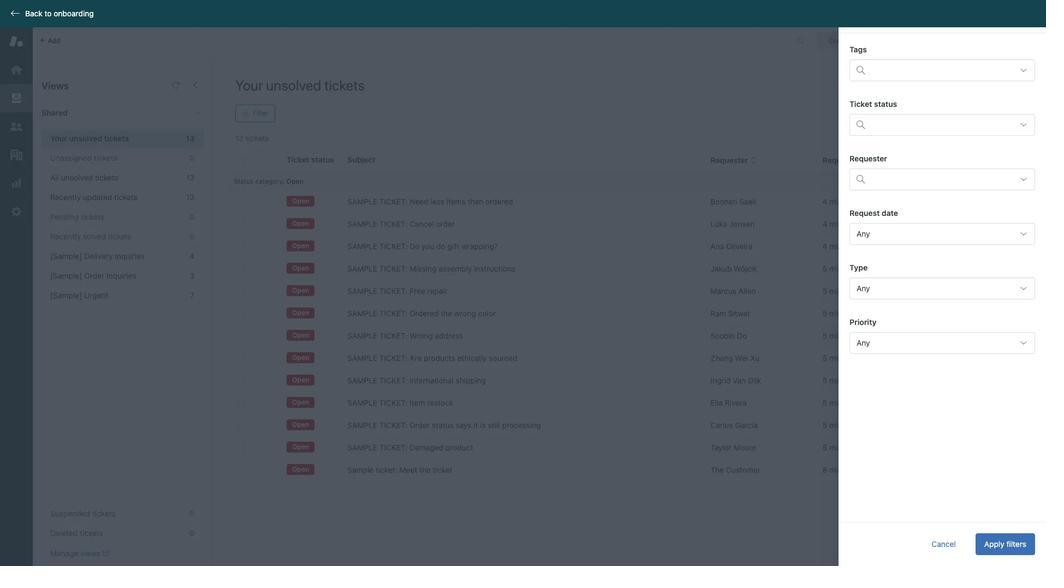 Task type: describe. For each thing, give the bounding box(es) containing it.
wójcik
[[734, 264, 757, 274]]

date
[[882, 209, 898, 218]]

5 minutes ago for ram sitwat
[[823, 309, 872, 318]]

status inside row
[[432, 421, 454, 430]]

minutes for the customer
[[829, 466, 857, 475]]

processing
[[502, 421, 541, 430]]

ticket: for international
[[379, 376, 408, 385]]

5 minutes ago for taylor moore
[[823, 443, 872, 453]]

requester inside filter dialog
[[850, 154, 887, 163]]

open for sample ticket: international shipping
[[292, 376, 309, 385]]

request date
[[850, 209, 898, 218]]

jensen
[[729, 219, 755, 229]]

still
[[488, 421, 500, 430]]

sample ticket: are products ethically sourced link
[[347, 353, 517, 364]]

ticket: for free
[[379, 287, 408, 296]]

restock
[[427, 399, 453, 408]]

inquiries for [sample] order inquiries
[[107, 271, 136, 281]]

pending
[[50, 212, 79, 222]]

carlos garcia
[[710, 421, 758, 430]]

open for sample ticket: meet the ticket
[[292, 466, 309, 474]]

onboarding
[[54, 9, 94, 18]]

zendesk support image
[[9, 34, 23, 49]]

minutes for jakub wójcik
[[829, 264, 857, 274]]

organizations image
[[9, 148, 23, 162]]

5 for marcus allen
[[823, 287, 827, 296]]

do inside "link"
[[410, 242, 420, 251]]

xu
[[750, 354, 760, 363]]

5 minutes ago for ella rivera
[[823, 399, 872, 408]]

ana
[[710, 242, 724, 251]]

ago for the customer
[[859, 466, 873, 475]]

van
[[733, 376, 746, 385]]

(opens in a new tab) image
[[100, 551, 109, 558]]

row containing sample ticket: ordered the wrong color
[[227, 303, 1038, 325]]

ago for zhang wei xu
[[859, 354, 872, 363]]

sample for sample ticket: do you do gift wrapping?
[[347, 242, 377, 251]]

row containing sample ticket: meet the ticket
[[227, 459, 1038, 482]]

[sample] for [sample] urgent
[[50, 291, 82, 300]]

ticket: for need
[[379, 197, 408, 206]]

ticket: for missing
[[379, 264, 408, 274]]

ticket: for damaged
[[379, 443, 408, 453]]

open for sample ticket: item restock
[[292, 399, 309, 407]]

manage views
[[50, 549, 100, 559]]

solved
[[83, 232, 106, 241]]

luka
[[710, 219, 727, 229]]

sample for sample ticket: ordered the wrong color
[[347, 309, 377, 318]]

ticket
[[433, 466, 452, 475]]

ticket: for ordered
[[379, 309, 408, 318]]

ago for ella rivera
[[859, 399, 872, 408]]

sample ticket: order status says it is still processing
[[347, 421, 541, 430]]

ticket status element
[[850, 114, 1035, 136]]

ram sitwat
[[710, 309, 750, 318]]

minutes for luka jensen
[[829, 219, 857, 229]]

ticket: for order
[[379, 421, 408, 430]]

3
[[190, 271, 194, 281]]

type inside 'type' button
[[886, 156, 904, 165]]

row containing sample ticket: missing assembly instructions
[[227, 258, 1038, 280]]

row containing sample ticket: wrong address
[[227, 325, 1038, 348]]

2 vertical spatial unsolved
[[61, 173, 93, 182]]

open for sample ticket: damaged product
[[292, 443, 309, 452]]

sample for sample ticket: cancel order
[[347, 219, 377, 229]]

sample ticket: international shipping
[[347, 376, 486, 385]]

zhang
[[710, 354, 733, 363]]

ticket: for item
[[379, 399, 408, 408]]

it
[[474, 421, 478, 430]]

sample ticket: meet the ticket
[[347, 466, 452, 475]]

5 for zhang wei xu
[[823, 354, 827, 363]]

recently for recently solved tickets
[[50, 232, 81, 241]]

open for sample ticket: cancel order
[[292, 220, 309, 228]]

carlos
[[710, 421, 733, 430]]

minutes for carlos garcia
[[829, 421, 857, 430]]

tags
[[850, 45, 867, 54]]

boonsri saeli
[[710, 197, 756, 206]]

allen
[[738, 287, 756, 296]]

row containing sample ticket: are products ethically sourced
[[227, 348, 1038, 370]]

open for sample ticket: free repair
[[292, 287, 309, 295]]

type inside filter dialog
[[850, 263, 868, 272]]

wrapping?
[[461, 242, 498, 251]]

ticket for ana oliveira
[[886, 242, 907, 251]]

sample ticket: international shipping link
[[347, 376, 486, 387]]

admin image
[[9, 205, 23, 219]]

moore
[[734, 443, 756, 453]]

4 minutes ago for urgent
[[823, 219, 873, 229]]

taylor moore
[[710, 443, 756, 453]]

recently updated tickets
[[50, 193, 138, 202]]

ago for ram sitwat
[[859, 309, 872, 318]]

0 for pending tickets
[[190, 212, 194, 222]]

4 for oliveira
[[823, 242, 827, 251]]

minutes for zhang wei xu
[[829, 354, 857, 363]]

sample for sample ticket: are products ethically sourced
[[347, 354, 377, 363]]

ticket:
[[376, 466, 397, 475]]

5 for ingrid van dijk
[[823, 376, 827, 385]]

to
[[45, 9, 52, 18]]

gift
[[447, 242, 459, 251]]

ticket inside filter dialog
[[850, 99, 872, 109]]

13 for recently updated tickets
[[186, 193, 194, 202]]

international
[[410, 376, 454, 385]]

4 minutes ago for normal
[[823, 242, 873, 251]]

low
[[959, 354, 973, 363]]

sample ticket: ordered the wrong color
[[347, 309, 496, 318]]

sample ticket: are products ethically sourced
[[347, 354, 517, 363]]

order
[[436, 219, 455, 229]]

sample ticket: order status says it is still processing link
[[347, 420, 541, 431]]

shared heading
[[33, 97, 213, 129]]

requested button
[[823, 156, 871, 165]]

sample ticket: cancel order link
[[347, 219, 455, 230]]

1 4 minutes ago from the top
[[823, 197, 873, 206]]

minutes for ram sitwat
[[829, 309, 857, 318]]

5 for ella rivera
[[823, 399, 827, 408]]

views
[[41, 80, 69, 92]]

open for sample ticket: need less items than ordered
[[292, 197, 309, 205]]

sample ticket: need less items than ordered
[[347, 197, 513, 206]]

any field for request date
[[850, 223, 1035, 245]]

recently solved tickets
[[50, 232, 131, 241]]

sample for sample ticket: international shipping
[[347, 376, 377, 385]]

urgent for sample ticket: wrong address
[[959, 331, 983, 341]]

0 vertical spatial your unsolved tickets
[[235, 77, 365, 93]]

[sample] urgent
[[50, 291, 108, 300]]

5 minutes ago for soobin do
[[823, 331, 872, 341]]

sample ticket: missing assembly instructions
[[347, 264, 515, 274]]

status inside filter dialog
[[874, 99, 897, 109]]

any for request date
[[857, 229, 870, 239]]

deleted
[[50, 529, 78, 538]]

[sample] for [sample] order inquiries
[[50, 271, 82, 281]]

requester button
[[710, 156, 757, 165]]

ticket for luka jensen
[[886, 219, 907, 229]]

rivera
[[725, 399, 747, 408]]

damaged
[[410, 443, 443, 453]]

any field for type
[[850, 278, 1035, 300]]

sample ticket: need less items than ordered link
[[347, 197, 513, 207]]

normal
[[959, 242, 984, 251]]

sample ticket: ordered the wrong color link
[[347, 308, 496, 319]]

wrong
[[454, 309, 476, 318]]

ago for jakub wójcik
[[859, 264, 872, 274]]

shared button
[[33, 97, 184, 129]]

[sample] delivery inquiries
[[50, 252, 145, 261]]

sample ticket: free repair link
[[347, 286, 448, 297]]

ordered
[[410, 309, 439, 318]]

oliveira
[[726, 242, 753, 251]]

back to onboarding
[[25, 9, 94, 18]]

ticket: for do
[[379, 242, 408, 251]]

sample for sample ticket: missing assembly instructions
[[347, 264, 377, 274]]

status category: open
[[234, 177, 304, 186]]

0 for unassigned tickets
[[190, 153, 194, 163]]

delivery
[[84, 252, 113, 261]]

pending tickets
[[50, 212, 104, 222]]

ticket for soobin do
[[886, 331, 907, 341]]

items
[[446, 197, 466, 206]]

[sample] for [sample] delivery inquiries
[[50, 252, 82, 261]]

ingrid van dijk
[[710, 376, 761, 385]]

subject
[[347, 155, 375, 164]]

instructions
[[474, 264, 515, 274]]

minutes for marcus allen
[[829, 287, 857, 296]]

is
[[480, 421, 486, 430]]

ago for marcus allen
[[859, 287, 872, 296]]

1 vertical spatial unsolved
[[69, 134, 102, 143]]

less
[[430, 197, 444, 206]]

sample for sample ticket: damaged product
[[347, 443, 377, 453]]

recently for recently updated tickets
[[50, 193, 81, 202]]

refresh views pane image
[[171, 81, 180, 90]]

sample ticket: do you do gift wrapping?
[[347, 242, 498, 251]]

ticket: for are
[[379, 354, 408, 363]]

urgent for sample ticket: cancel order
[[959, 219, 983, 229]]

sample ticket: damaged product link
[[347, 443, 473, 454]]



Task type: locate. For each thing, give the bounding box(es) containing it.
[sample] down [sample] order inquiries
[[50, 291, 82, 300]]

cancel button
[[923, 534, 965, 556]]

jakub wójcik
[[710, 264, 757, 274]]

shared
[[41, 108, 68, 117]]

open for sample ticket: ordered the wrong color
[[292, 309, 309, 317]]

soobin do
[[710, 331, 747, 341]]

recently up pending
[[50, 193, 81, 202]]

[sample] order inquiries
[[50, 271, 136, 281]]

row containing sample ticket: order status says it is still processing
[[227, 415, 1038, 437]]

urgent down [sample] order inquiries
[[84, 291, 108, 300]]

10 ticket: from the top
[[379, 399, 408, 408]]

sample inside "link"
[[347, 242, 377, 251]]

sample for sample ticket: order status says it is still processing
[[347, 421, 377, 430]]

says
[[456, 421, 471, 430]]

2 vertical spatial 13
[[186, 193, 194, 202]]

6 sample from the top
[[347, 309, 377, 318]]

sample ticket: wrong address link
[[347, 331, 463, 342]]

0 for deleted tickets
[[190, 529, 194, 538]]

row containing sample ticket: cancel order
[[227, 213, 1038, 236]]

2 any field from the top
[[850, 278, 1035, 300]]

inquiries right delivery in the top left of the page
[[115, 252, 145, 261]]

2 recently from the top
[[50, 232, 81, 241]]

5 for ram sitwat
[[823, 309, 827, 318]]

1 horizontal spatial do
[[737, 331, 747, 341]]

you
[[422, 242, 434, 251]]

5 5 from the top
[[823, 354, 827, 363]]

0 horizontal spatial the
[[419, 466, 431, 475]]

any down request
[[857, 229, 870, 239]]

5 for taylor moore
[[823, 443, 827, 453]]

1 vertical spatial [sample]
[[50, 271, 82, 281]]

ticket for zhang wei xu
[[886, 354, 907, 363]]

1 vertical spatial 13
[[186, 173, 194, 182]]

updated
[[83, 193, 112, 202]]

0 for recently solved tickets
[[190, 232, 194, 241]]

5 sample from the top
[[347, 287, 377, 296]]

8
[[823, 466, 827, 475]]

11 row from the top
[[227, 415, 1038, 437]]

minutes for boonsri saeli
[[829, 197, 857, 206]]

all
[[50, 173, 59, 182]]

any for type
[[857, 284, 870, 293]]

4 ticket: from the top
[[379, 264, 408, 274]]

suspended tickets
[[50, 509, 116, 519]]

than
[[468, 197, 483, 206]]

0 vertical spatial status
[[874, 99, 897, 109]]

3 any field from the top
[[850, 332, 1035, 354]]

conversations
[[829, 36, 873, 44]]

0 vertical spatial any field
[[850, 223, 1035, 245]]

your unsolved tickets up filter
[[235, 77, 365, 93]]

shipping
[[456, 376, 486, 385]]

0 vertical spatial urgent
[[959, 219, 983, 229]]

1 vertical spatial type
[[850, 263, 868, 272]]

2 vertical spatial 4 minutes ago
[[823, 242, 873, 251]]

the
[[710, 466, 724, 475]]

1 row from the top
[[227, 191, 1038, 213]]

1 any field from the top
[[850, 223, 1035, 245]]

7 row from the top
[[227, 325, 1038, 348]]

priority
[[850, 318, 876, 327]]

garcia
[[735, 421, 758, 430]]

back to onboarding link
[[0, 9, 99, 19]]

1 sample from the top
[[347, 197, 377, 206]]

0 vertical spatial 4 minutes ago
[[823, 197, 873, 206]]

free
[[410, 287, 425, 296]]

3 4 minutes ago from the top
[[823, 242, 873, 251]]

sourced
[[489, 354, 517, 363]]

1 vertical spatial status
[[432, 421, 454, 430]]

0 horizontal spatial type
[[850, 263, 868, 272]]

ticket: down sample ticket: free repair 'link'
[[379, 309, 408, 318]]

status
[[234, 177, 253, 186]]

1 [sample] from the top
[[50, 252, 82, 261]]

8 5 minutes ago from the top
[[823, 421, 872, 430]]

4 minutes ago
[[823, 197, 873, 206], [823, 219, 873, 229], [823, 242, 873, 251]]

1 0 from the top
[[190, 153, 194, 163]]

0 vertical spatial the
[[441, 309, 452, 318]]

0 horizontal spatial do
[[410, 242, 420, 251]]

11 sample from the top
[[347, 421, 377, 430]]

3 5 minutes ago from the top
[[823, 309, 872, 318]]

5 row from the top
[[227, 280, 1038, 303]]

marcus
[[710, 287, 736, 296]]

missing
[[410, 264, 437, 274]]

cancel
[[410, 219, 434, 229], [932, 540, 956, 549]]

12 ticket: from the top
[[379, 443, 408, 453]]

0 vertical spatial do
[[410, 242, 420, 251]]

0 vertical spatial your
[[235, 77, 263, 93]]

the right meet
[[419, 466, 431, 475]]

2 5 minutes ago from the top
[[823, 287, 872, 296]]

unsolved up filter
[[266, 77, 321, 93]]

1 vertical spatial the
[[419, 466, 431, 475]]

1 vertical spatial do
[[737, 331, 747, 341]]

urgent
[[959, 219, 983, 229], [84, 291, 108, 300], [959, 331, 983, 341]]

sample ticket: missing assembly instructions link
[[347, 264, 515, 275]]

any up priority
[[857, 284, 870, 293]]

4 sample from the top
[[347, 264, 377, 274]]

ago for soobin do
[[859, 331, 872, 341]]

minutes for ella rivera
[[829, 399, 857, 408]]

2 vertical spatial [sample]
[[50, 291, 82, 300]]

row containing sample ticket: item restock
[[227, 392, 1038, 415]]

ticket: inside "link"
[[379, 242, 408, 251]]

0 vertical spatial unsolved
[[266, 77, 321, 93]]

3 5 from the top
[[823, 309, 827, 318]]

6 5 minutes ago from the top
[[823, 376, 872, 385]]

sample ticket: meet the ticket link
[[347, 465, 452, 476]]

4 5 minutes ago from the top
[[823, 331, 872, 341]]

0 vertical spatial cancel
[[410, 219, 434, 229]]

row
[[227, 191, 1038, 213], [227, 213, 1038, 236], [227, 236, 1038, 258], [227, 258, 1038, 280], [227, 280, 1038, 303], [227, 303, 1038, 325], [227, 325, 1038, 348], [227, 348, 1038, 370], [227, 370, 1038, 392], [227, 392, 1038, 415], [227, 415, 1038, 437], [227, 437, 1038, 459], [227, 459, 1038, 482]]

1 vertical spatial any field
[[850, 278, 1035, 300]]

4
[[823, 197, 827, 206], [823, 219, 827, 229], [823, 242, 827, 251], [190, 252, 194, 261]]

5 for soobin do
[[823, 331, 827, 341]]

10 row from the top
[[227, 392, 1038, 415]]

2 5 from the top
[[823, 287, 827, 296]]

3 row from the top
[[227, 236, 1038, 258]]

zhang wei xu
[[710, 354, 760, 363]]

5 ticket: from the top
[[379, 287, 408, 296]]

8 sample from the top
[[347, 354, 377, 363]]

9 row from the top
[[227, 370, 1038, 392]]

luka jensen
[[710, 219, 755, 229]]

4 for jensen
[[823, 219, 827, 229]]

1 horizontal spatial your unsolved tickets
[[235, 77, 365, 93]]

0 horizontal spatial status
[[432, 421, 454, 430]]

cancel inside button
[[932, 540, 956, 549]]

13 row from the top
[[227, 459, 1038, 482]]

unsolved up "unassigned tickets"
[[69, 134, 102, 143]]

ago for luka jensen
[[860, 219, 873, 229]]

10 sample from the top
[[347, 399, 377, 408]]

filter dialog
[[839, 0, 1046, 567]]

the left wrong
[[441, 309, 452, 318]]

5 5 minutes ago from the top
[[823, 354, 872, 363]]

repair
[[427, 287, 448, 296]]

do right soobin
[[737, 331, 747, 341]]

ticket
[[850, 99, 872, 109], [886, 219, 907, 229], [886, 242, 907, 251], [886, 331, 907, 341], [886, 354, 907, 363]]

1 horizontal spatial order
[[410, 421, 430, 430]]

4 5 from the top
[[823, 331, 827, 341]]

7 ticket: from the top
[[379, 331, 408, 341]]

urgent up the low
[[959, 331, 983, 341]]

collapse views pane image
[[191, 81, 200, 90]]

0 vertical spatial recently
[[50, 193, 81, 202]]

row containing sample ticket: international shipping
[[227, 370, 1038, 392]]

sample inside 'link'
[[347, 287, 377, 296]]

7
[[190, 291, 194, 300]]

sample
[[347, 466, 374, 475]]

ticket: up the sample ticket: do you do gift wrapping?
[[379, 219, 408, 229]]

2 vertical spatial any
[[857, 338, 870, 348]]

0 vertical spatial 13
[[186, 134, 194, 143]]

9 5 minutes ago from the top
[[823, 443, 872, 453]]

ticket:
[[379, 197, 408, 206], [379, 219, 408, 229], [379, 242, 408, 251], [379, 264, 408, 274], [379, 287, 408, 296], [379, 309, 408, 318], [379, 331, 408, 341], [379, 354, 408, 363], [379, 376, 408, 385], [379, 399, 408, 408], [379, 421, 408, 430], [379, 443, 408, 453]]

2 any from the top
[[857, 284, 870, 293]]

ana oliveira
[[710, 242, 753, 251]]

minutes for taylor moore
[[829, 443, 857, 453]]

0 horizontal spatial requester
[[710, 156, 748, 165]]

1 horizontal spatial status
[[874, 99, 897, 109]]

ticket: up 'sample ticket: item restock'
[[379, 376, 408, 385]]

7 5 from the top
[[823, 399, 827, 408]]

inquiries down delivery in the top left of the page
[[107, 271, 136, 281]]

5 minutes ago for marcus allen
[[823, 287, 872, 296]]

0 horizontal spatial your unsolved tickets
[[50, 134, 129, 143]]

0 vertical spatial type
[[886, 156, 904, 165]]

0 vertical spatial order
[[84, 271, 104, 281]]

8 ticket: from the top
[[379, 354, 408, 363]]

1 vertical spatial recently
[[50, 232, 81, 241]]

1 vertical spatial your
[[50, 134, 67, 143]]

get started image
[[9, 63, 23, 77]]

unsolved
[[266, 77, 321, 93], [69, 134, 102, 143], [61, 173, 93, 182]]

9 5 from the top
[[823, 443, 827, 453]]

8 minutes ago
[[823, 466, 873, 475]]

1 5 minutes ago from the top
[[823, 264, 872, 274]]

5 minutes ago for carlos garcia
[[823, 421, 872, 430]]

row containing sample ticket: damaged product
[[227, 437, 1038, 459]]

1 vertical spatial your unsolved tickets
[[50, 134, 129, 143]]

3 ticket: from the top
[[379, 242, 408, 251]]

5 0 from the top
[[190, 529, 194, 538]]

your unsolved tickets up "unassigned tickets"
[[50, 134, 129, 143]]

your up filter button
[[235, 77, 263, 93]]

products
[[424, 354, 455, 363]]

3 [sample] from the top
[[50, 291, 82, 300]]

sample ticket: wrong address
[[347, 331, 463, 341]]

ticket: up sample ticket: cancel order
[[379, 197, 408, 206]]

[sample] down recently solved tickets
[[50, 252, 82, 261]]

2 vertical spatial any field
[[850, 332, 1035, 354]]

[sample]
[[50, 252, 82, 261], [50, 271, 82, 281], [50, 291, 82, 300]]

0 for suspended tickets
[[190, 509, 194, 519]]

requester inside button
[[710, 156, 748, 165]]

sample ticket: do you do gift wrapping? link
[[347, 241, 498, 252]]

1 vertical spatial cancel
[[932, 540, 956, 549]]

ticket: up sample ticket: meet the ticket
[[379, 443, 408, 453]]

sample ticket: free repair
[[347, 287, 448, 296]]

sample for sample ticket: wrong address
[[347, 331, 377, 341]]

row containing sample ticket: need less items than ordered
[[227, 191, 1038, 213]]

open for sample ticket: are products ethically sourced
[[292, 354, 309, 362]]

any for priority
[[857, 338, 870, 348]]

13 for your unsolved tickets
[[186, 134, 194, 143]]

category:
[[255, 177, 285, 186]]

requester element
[[850, 169, 1035, 191]]

7 5 minutes ago from the top
[[823, 399, 872, 408]]

tags element
[[850, 60, 1035, 81]]

row containing sample ticket: do you do gift wrapping?
[[227, 236, 1038, 258]]

2 sample from the top
[[347, 219, 377, 229]]

1 horizontal spatial your
[[235, 77, 263, 93]]

2 [sample] from the top
[[50, 271, 82, 281]]

ella rivera
[[710, 399, 747, 408]]

open for sample ticket: order status says it is still processing
[[292, 421, 309, 429]]

12 sample from the top
[[347, 443, 377, 453]]

13 for all unsolved tickets
[[186, 173, 194, 182]]

ago for taylor moore
[[859, 443, 872, 453]]

Any field
[[850, 223, 1035, 245], [850, 278, 1035, 300], [850, 332, 1035, 354]]

minutes for ana oliveira
[[829, 242, 857, 251]]

customers image
[[9, 120, 23, 134]]

3 any from the top
[[857, 338, 870, 348]]

ticket: left item
[[379, 399, 408, 408]]

ago
[[860, 197, 873, 206], [860, 219, 873, 229], [860, 242, 873, 251], [859, 264, 872, 274], [859, 287, 872, 296], [859, 309, 872, 318], [859, 331, 872, 341], [859, 354, 872, 363], [859, 376, 872, 385], [859, 399, 872, 408], [859, 421, 872, 430], [859, 443, 872, 453], [859, 466, 873, 475]]

ella
[[710, 399, 723, 408]]

1 vertical spatial urgent
[[84, 291, 108, 300]]

open for sample ticket: missing assembly instructions
[[292, 264, 309, 273]]

12 row from the top
[[227, 437, 1038, 459]]

ago for carlos garcia
[[859, 421, 872, 430]]

0 horizontal spatial your
[[50, 134, 67, 143]]

filter
[[253, 109, 268, 117]]

2 row from the top
[[227, 213, 1038, 236]]

5 minutes ago for zhang wei xu
[[823, 354, 872, 363]]

urgent up normal
[[959, 219, 983, 229]]

0 vertical spatial inquiries
[[115, 252, 145, 261]]

apply filters
[[984, 540, 1026, 549]]

7 sample from the top
[[347, 331, 377, 341]]

1 vertical spatial inquiries
[[107, 271, 136, 281]]

any field for priority
[[850, 332, 1035, 354]]

6 row from the top
[[227, 303, 1038, 325]]

cancel left apply
[[932, 540, 956, 549]]

ticket: inside 'link'
[[379, 287, 408, 296]]

1 any from the top
[[857, 229, 870, 239]]

ticket status
[[850, 99, 897, 109]]

order
[[84, 271, 104, 281], [410, 421, 430, 430]]

3 0 from the top
[[190, 232, 194, 241]]

unassigned
[[50, 153, 92, 163]]

marcus allen
[[710, 287, 756, 296]]

ticket: down sample ticket: cancel order link
[[379, 242, 408, 251]]

ticket: for wrong
[[379, 331, 408, 341]]

requested
[[823, 156, 862, 165]]

5 minutes ago for jakub wójcik
[[823, 264, 872, 274]]

do left you
[[410, 242, 420, 251]]

2 0 from the top
[[190, 212, 194, 222]]

1 vertical spatial 4 minutes ago
[[823, 219, 873, 229]]

minutes for soobin do
[[829, 331, 857, 341]]

the
[[441, 309, 452, 318], [419, 466, 431, 475]]

sample ticket: item restock
[[347, 399, 453, 408]]

1 5 from the top
[[823, 264, 827, 274]]

ticket: left free
[[379, 287, 408, 296]]

4 for saeli
[[823, 197, 827, 206]]

views
[[80, 549, 100, 559]]

8 5 from the top
[[823, 421, 827, 430]]

open for sample ticket: wrong address
[[292, 332, 309, 340]]

apply filters button
[[976, 534, 1035, 556]]

minutes for ingrid van dijk
[[829, 376, 857, 385]]

do
[[436, 242, 445, 251]]

ago for ingrid van dijk
[[859, 376, 872, 385]]

9 sample from the top
[[347, 376, 377, 385]]

wrong
[[410, 331, 433, 341]]

main element
[[0, 27, 33, 567]]

6 5 from the top
[[823, 376, 827, 385]]

9 ticket: from the top
[[379, 376, 408, 385]]

the for ticket
[[419, 466, 431, 475]]

sample for sample ticket: item restock
[[347, 399, 377, 408]]

ago for ana oliveira
[[860, 242, 873, 251]]

5 minutes ago for ingrid van dijk
[[823, 376, 872, 385]]

1 recently from the top
[[50, 193, 81, 202]]

cancel inside row
[[410, 219, 434, 229]]

reporting image
[[9, 176, 23, 191]]

do
[[410, 242, 420, 251], [737, 331, 747, 341]]

sitwat
[[728, 309, 750, 318]]

the for wrong
[[441, 309, 452, 318]]

0 horizontal spatial order
[[84, 271, 104, 281]]

your up unassigned
[[50, 134, 67, 143]]

any down priority
[[857, 338, 870, 348]]

ticket: left wrong
[[379, 331, 408, 341]]

row containing sample ticket: free repair
[[227, 280, 1038, 303]]

ticket: down sample ticket: item restock link
[[379, 421, 408, 430]]

11 ticket: from the top
[[379, 421, 408, 430]]

2 ticket: from the top
[[379, 219, 408, 229]]

5 for jakub wójcik
[[823, 264, 827, 274]]

0 horizontal spatial cancel
[[410, 219, 434, 229]]

soobin
[[710, 331, 735, 341]]

2 4 minutes ago from the top
[[823, 219, 873, 229]]

1 horizontal spatial type
[[886, 156, 904, 165]]

1 horizontal spatial the
[[441, 309, 452, 318]]

0 vertical spatial [sample]
[[50, 252, 82, 261]]

all unsolved tickets
[[50, 173, 118, 182]]

inquiries
[[115, 252, 145, 261], [107, 271, 136, 281]]

4 0 from the top
[[190, 509, 194, 519]]

1 ticket: from the top
[[379, 197, 408, 206]]

1 horizontal spatial requester
[[850, 154, 887, 163]]

the customer
[[710, 466, 760, 475]]

1 vertical spatial any
[[857, 284, 870, 293]]

recently down pending
[[50, 232, 81, 241]]

sample for sample ticket: free repair
[[347, 287, 377, 296]]

ticket: up sample ticket: free repair
[[379, 264, 408, 274]]

ram
[[710, 309, 726, 318]]

saeli
[[739, 197, 756, 206]]

1 vertical spatial order
[[410, 421, 430, 430]]

ethically
[[457, 354, 487, 363]]

3 sample from the top
[[347, 242, 377, 251]]

ago for boonsri saeli
[[860, 197, 873, 206]]

2 vertical spatial urgent
[[959, 331, 983, 341]]

ticket: for cancel
[[379, 219, 408, 229]]

recently
[[50, 193, 81, 202], [50, 232, 81, 241]]

order down item
[[410, 421, 430, 430]]

0 vertical spatial any
[[857, 229, 870, 239]]

order down [sample] delivery inquiries
[[84, 271, 104, 281]]

open for sample ticket: do you do gift wrapping?
[[292, 242, 309, 250]]

order inside row
[[410, 421, 430, 430]]

ordered
[[485, 197, 513, 206]]

1 horizontal spatial cancel
[[932, 540, 956, 549]]

inquiries for [sample] delivery inquiries
[[115, 252, 145, 261]]

8 row from the top
[[227, 348, 1038, 370]]

4 row from the top
[[227, 258, 1038, 280]]

sample for sample ticket: need less items than ordered
[[347, 197, 377, 206]]

conversations button
[[817, 32, 898, 49]]

ticket: left are
[[379, 354, 408, 363]]

[sample] up [sample] urgent
[[50, 271, 82, 281]]

address
[[435, 331, 463, 341]]

unsolved down unassigned
[[61, 173, 93, 182]]

cancel up the sample ticket: do you do gift wrapping?
[[410, 219, 434, 229]]

views image
[[9, 91, 23, 105]]

6 ticket: from the top
[[379, 309, 408, 318]]



Task type: vqa. For each thing, say whether or not it's contained in the screenshot.


